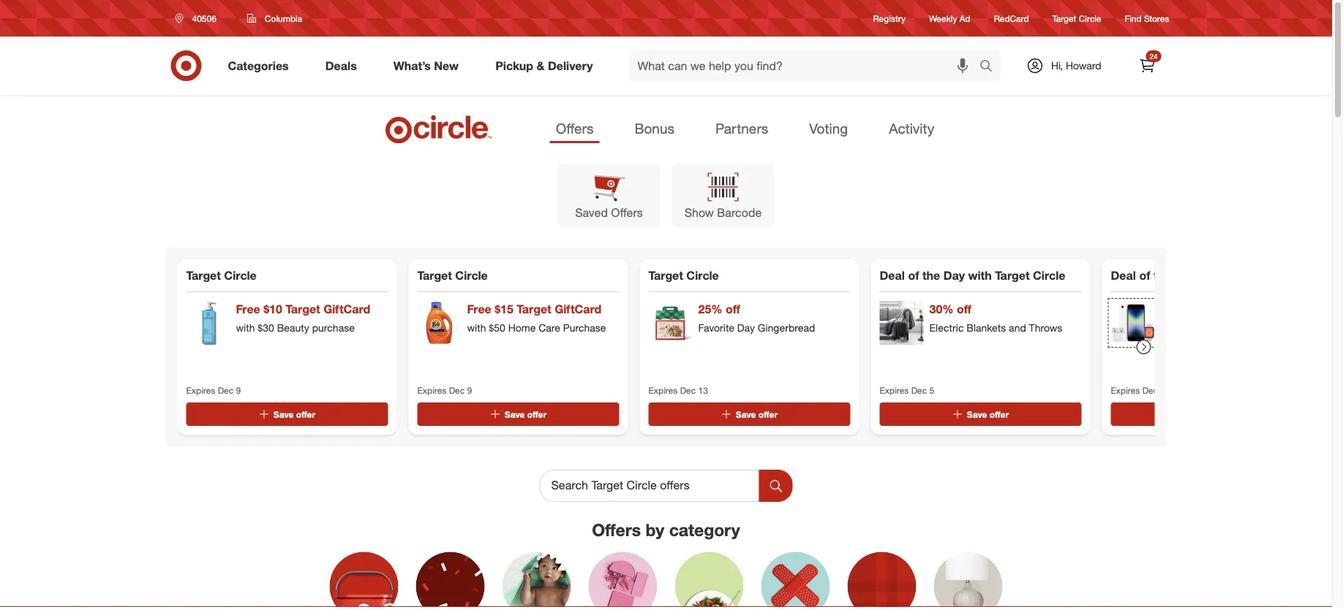 Task type: vqa. For each thing, say whether or not it's contained in the screenshot.


Task type: describe. For each thing, give the bounding box(es) containing it.
electric
[[930, 322, 964, 335]]

pickup & delivery link
[[483, 50, 611, 82]]

care
[[539, 322, 560, 335]]

barcode
[[717, 206, 762, 220]]

save for free $10 target giftcard
[[274, 409, 294, 420]]

home
[[508, 322, 536, 335]]

favorite
[[698, 322, 735, 335]]

offer for 30% off
[[990, 409, 1009, 420]]

deals
[[325, 59, 357, 73]]

free $15 target giftcard with $50 home care purchase
[[467, 303, 606, 335]]

categories
[[228, 59, 289, 73]]

blankets
[[967, 322, 1006, 335]]

5 expires from the left
[[1111, 385, 1140, 396]]

9 for free $15 target giftcard
[[467, 385, 472, 396]]

dec for free $10 target giftcard
[[218, 385, 234, 396]]

target inside free $15 target giftcard with $50 home care purchase
[[517, 303, 551, 317]]

1 the from the left
[[923, 269, 940, 283]]

&
[[537, 59, 545, 73]]

columbia button
[[238, 5, 312, 31]]

stores
[[1144, 13, 1170, 24]]

save offer for 25% off
[[736, 409, 778, 420]]

target inside free $10 target giftcard with $30 beauty purchase
[[286, 303, 320, 317]]

expires for 30% off
[[880, 385, 909, 396]]

purchase
[[563, 322, 606, 335]]

free $10 target giftcard  with $30 beauty purchase image
[[186, 301, 230, 345]]

save offer button for 30% off
[[880, 403, 1082, 427]]

free $15 target giftcard  with $50 home care purchase image
[[417, 301, 461, 345]]

find
[[1125, 13, 1142, 24]]

day inside 25% off favorite day gingerbread
[[737, 322, 755, 335]]

bonus
[[635, 120, 675, 137]]

delivery
[[548, 59, 593, 73]]

40506
[[192, 13, 216, 24]]

save offer for free $10 target giftcard
[[274, 409, 315, 420]]

2 deal of the day with target circle from the left
[[1111, 269, 1297, 283]]

What can we help you find? suggestions appear below search field
[[629, 50, 983, 82]]

2 of from the left
[[1139, 269, 1150, 283]]

offer for free $15 target giftcard
[[527, 409, 547, 420]]

target circle for free $15 target giftcard
[[417, 269, 488, 283]]

free for free $10 target giftcard
[[236, 303, 260, 317]]

show
[[685, 206, 714, 220]]

purchase
[[312, 322, 355, 335]]

expires for free $10 target giftcard
[[186, 385, 215, 396]]

9 for free $10 target giftcard
[[236, 385, 241, 396]]

activity
[[889, 120, 934, 137]]

offers by category
[[592, 520, 740, 541]]

target circle for free $10 target giftcard
[[186, 269, 257, 283]]

with inside free $10 target giftcard with $30 beauty purchase
[[236, 322, 255, 335]]

free $10 target giftcard with $30 beauty purchase
[[236, 303, 370, 335]]

30%
[[930, 303, 954, 317]]

25% off favorite day gingerbread
[[698, 303, 815, 335]]

2 5 from the left
[[1161, 385, 1166, 396]]

gingerbread
[[758, 322, 815, 335]]

category
[[669, 520, 740, 541]]

expires for free $15 target giftcard
[[417, 385, 447, 396]]

$10
[[264, 303, 282, 317]]

redcard link
[[994, 12, 1029, 25]]

offers for offers by category
[[592, 520, 641, 541]]

save offer button for 25% off
[[649, 403, 851, 427]]

offers for offers
[[556, 120, 594, 137]]

saved offers button
[[558, 164, 660, 228]]

1 deal from the left
[[880, 269, 905, 283]]

giftcard for free $15 target giftcard
[[555, 303, 602, 317]]

activity link
[[883, 116, 940, 144]]

deals link
[[313, 50, 375, 82]]

target circle logo image
[[383, 114, 494, 145]]

new
[[434, 59, 459, 73]]

hi, howard
[[1051, 59, 1101, 72]]

pickup
[[495, 59, 533, 73]]

1 deal of the day with target circle from the left
[[880, 269, 1066, 283]]



Task type: locate. For each thing, give the bounding box(es) containing it.
expires dec 5
[[880, 385, 934, 396], [1111, 385, 1166, 396]]

0 horizontal spatial deal
[[880, 269, 905, 283]]

partners
[[715, 120, 768, 137]]

1 5 from the left
[[930, 385, 934, 396]]

3 expires from the left
[[649, 385, 678, 396]]

offer
[[296, 409, 315, 420], [527, 409, 547, 420], [758, 409, 778, 420], [990, 409, 1009, 420]]

with inside free $15 target giftcard with $50 home care purchase
[[467, 322, 486, 335]]

0 horizontal spatial 5
[[930, 385, 934, 396]]

partners link
[[710, 116, 774, 144]]

dec for free $15 target giftcard
[[449, 385, 465, 396]]

None text field
[[540, 470, 759, 503]]

1 save offer button from the left
[[186, 403, 388, 427]]

2 free from the left
[[467, 303, 491, 317]]

expires down free $10 target giftcard  with $30 beauty purchase image
[[186, 385, 215, 396]]

offers right saved on the top left of page
[[611, 206, 643, 220]]

4 save from the left
[[967, 409, 987, 420]]

throws
[[1029, 322, 1063, 335]]

expires down free $15 target giftcard  with $50 home care purchase image
[[417, 385, 447, 396]]

find stores link
[[1125, 12, 1170, 25]]

save for 25% off
[[736, 409, 756, 420]]

2 dec from the left
[[449, 385, 465, 396]]

deal up "30% off electric blankets and throws" 'image'
[[880, 269, 905, 283]]

24
[[1150, 52, 1158, 61]]

0 horizontal spatial day
[[737, 322, 755, 335]]

off right 30%
[[957, 303, 972, 317]]

columbia
[[265, 13, 302, 24]]

with
[[968, 269, 992, 283], [1199, 269, 1223, 283], [236, 322, 255, 335], [467, 322, 486, 335]]

by
[[646, 520, 665, 541]]

4 offer from the left
[[990, 409, 1009, 420]]

expires dec 5 down 20% off target certified refurbished apple product image
[[1111, 385, 1166, 396]]

1 save from the left
[[274, 409, 294, 420]]

free left $10
[[236, 303, 260, 317]]

save offer button
[[186, 403, 388, 427], [417, 403, 619, 427], [649, 403, 851, 427], [880, 403, 1082, 427]]

25%
[[698, 303, 723, 317]]

13
[[698, 385, 708, 396]]

offers inside 'link'
[[556, 120, 594, 137]]

0 horizontal spatial expires dec 5
[[880, 385, 934, 396]]

1 horizontal spatial expires dec 5
[[1111, 385, 1166, 396]]

1 horizontal spatial of
[[1139, 269, 1150, 283]]

deal up 20% off target certified refurbished apple product image
[[1111, 269, 1136, 283]]

target circle for 25% off
[[649, 269, 719, 283]]

search button
[[973, 50, 1008, 85]]

0 horizontal spatial deal of the day with target circle
[[880, 269, 1066, 283]]

2 offer from the left
[[527, 409, 547, 420]]

expires down "30% off electric blankets and throws" 'image'
[[880, 385, 909, 396]]

hi,
[[1051, 59, 1063, 72]]

1 horizontal spatial 9
[[467, 385, 472, 396]]

target circle up free $10 target giftcard  with $30 beauty purchase image
[[186, 269, 257, 283]]

1 off from the left
[[726, 303, 740, 317]]

0 horizontal spatial 9
[[236, 385, 241, 396]]

5 dec from the left
[[1143, 385, 1158, 396]]

2 the from the left
[[1154, 269, 1172, 283]]

target
[[1052, 13, 1076, 24], [186, 269, 221, 283], [417, 269, 452, 283], [649, 269, 683, 283], [995, 269, 1030, 283], [1226, 269, 1261, 283], [286, 303, 320, 317], [517, 303, 551, 317]]

2 save from the left
[[505, 409, 525, 420]]

4 save offer button from the left
[[880, 403, 1082, 427]]

saved
[[575, 206, 608, 220]]

expires dec 9 down free $15 target giftcard  with $50 home care purchase image
[[417, 385, 472, 396]]

1 horizontal spatial day
[[944, 269, 965, 283]]

the
[[923, 269, 940, 283], [1154, 269, 1172, 283]]

1 free from the left
[[236, 303, 260, 317]]

off inside 30% off electric blankets and throws
[[957, 303, 972, 317]]

expires dec 9
[[186, 385, 241, 396], [417, 385, 472, 396]]

2 giftcard from the left
[[555, 303, 602, 317]]

deal
[[880, 269, 905, 283], [1111, 269, 1136, 283]]

off for 30% off
[[957, 303, 972, 317]]

dec down free $15 target giftcard  with $50 home care purchase image
[[449, 385, 465, 396]]

weekly
[[929, 13, 957, 24]]

0 horizontal spatial free
[[236, 303, 260, 317]]

off right 25%
[[726, 303, 740, 317]]

show barcode button
[[672, 164, 774, 228]]

bonus link
[[629, 116, 680, 144]]

free for free $15 target giftcard
[[467, 303, 491, 317]]

2 expires dec 5 from the left
[[1111, 385, 1166, 396]]

2 horizontal spatial day
[[1175, 269, 1196, 283]]

target circle up free $15 target giftcard  with $50 home care purchase image
[[417, 269, 488, 283]]

1 expires from the left
[[186, 385, 215, 396]]

free inside free $15 target giftcard with $50 home care purchase
[[467, 303, 491, 317]]

offers down delivery
[[556, 120, 594, 137]]

expires dec 9 for free $10 target giftcard
[[186, 385, 241, 396]]

dec down 20% off target certified refurbished apple product image
[[1143, 385, 1158, 396]]

2 expires dec 9 from the left
[[417, 385, 472, 396]]

the up 20% off target certified refurbished apple product image
[[1154, 269, 1172, 283]]

expires dec 9 down free $10 target giftcard  with $30 beauty purchase image
[[186, 385, 241, 396]]

giftcard inside free $15 target giftcard with $50 home care purchase
[[555, 303, 602, 317]]

1 horizontal spatial the
[[1154, 269, 1172, 283]]

3 save offer button from the left
[[649, 403, 851, 427]]

saved offers
[[575, 206, 643, 220]]

and
[[1009, 322, 1026, 335]]

2 vertical spatial offers
[[592, 520, 641, 541]]

dec down free $10 target giftcard  with $30 beauty purchase image
[[218, 385, 234, 396]]

9
[[236, 385, 241, 396], [467, 385, 472, 396]]

1 giftcard from the left
[[323, 303, 370, 317]]

0 horizontal spatial expires dec 9
[[186, 385, 241, 396]]

2 expires from the left
[[417, 385, 447, 396]]

redcard
[[994, 13, 1029, 24]]

save offer
[[274, 409, 315, 420], [505, 409, 547, 420], [736, 409, 778, 420], [967, 409, 1009, 420]]

5
[[930, 385, 934, 396], [1161, 385, 1166, 396]]

deal of the day with target circle
[[880, 269, 1066, 283], [1111, 269, 1297, 283]]

giftcard up purchase
[[555, 303, 602, 317]]

1 vertical spatial offers
[[611, 206, 643, 220]]

giftcard inside free $10 target giftcard with $30 beauty purchase
[[323, 303, 370, 317]]

expires for 25% off
[[649, 385, 678, 396]]

2 off from the left
[[957, 303, 972, 317]]

expires dec 9 for free $15 target giftcard
[[417, 385, 472, 396]]

1 of from the left
[[908, 269, 919, 283]]

of
[[908, 269, 919, 283], [1139, 269, 1150, 283]]

dec for 30% off
[[911, 385, 927, 396]]

show barcode
[[685, 206, 762, 220]]

target circle
[[1052, 13, 1102, 24], [186, 269, 257, 283], [417, 269, 488, 283], [649, 269, 719, 283]]

save offer button for free $15 target giftcard
[[417, 403, 619, 427]]

search
[[973, 60, 1008, 74]]

giftcard for free $10 target giftcard
[[323, 303, 370, 317]]

dec for 25% off
[[680, 385, 696, 396]]

1 expires dec 5 from the left
[[880, 385, 934, 396]]

0 horizontal spatial the
[[923, 269, 940, 283]]

expires dec 13
[[649, 385, 708, 396]]

offer for free $10 target giftcard
[[296, 409, 315, 420]]

0 vertical spatial offers
[[556, 120, 594, 137]]

1 horizontal spatial giftcard
[[555, 303, 602, 317]]

0 horizontal spatial giftcard
[[323, 303, 370, 317]]

2 9 from the left
[[467, 385, 472, 396]]

expires dec 5 down "30% off electric blankets and throws" 'image'
[[880, 385, 934, 396]]

offer for 25% off
[[758, 409, 778, 420]]

1 horizontal spatial deal
[[1111, 269, 1136, 283]]

$50
[[489, 322, 505, 335]]

4 expires from the left
[[880, 385, 909, 396]]

target circle up 25%
[[649, 269, 719, 283]]

what's new
[[393, 59, 459, 73]]

registry
[[873, 13, 906, 24]]

offers link
[[550, 116, 599, 144]]

off inside 25% off favorite day gingerbread
[[726, 303, 740, 317]]

ad
[[960, 13, 971, 24]]

expires left 13
[[649, 385, 678, 396]]

what's
[[393, 59, 431, 73]]

1 expires dec 9 from the left
[[186, 385, 241, 396]]

offers left by
[[592, 520, 641, 541]]

offers inside button
[[611, 206, 643, 220]]

3 offer from the left
[[758, 409, 778, 420]]

registry link
[[873, 12, 906, 25]]

of up 20% off target certified refurbished apple product image
[[1139, 269, 1150, 283]]

1 horizontal spatial off
[[957, 303, 972, 317]]

1 horizontal spatial deal of the day with target circle
[[1111, 269, 1297, 283]]

giftcard up 'purchase'
[[323, 303, 370, 317]]

howard
[[1066, 59, 1101, 72]]

1 horizontal spatial 5
[[1161, 385, 1166, 396]]

expires
[[186, 385, 215, 396], [417, 385, 447, 396], [649, 385, 678, 396], [880, 385, 909, 396], [1111, 385, 1140, 396]]

1 dec from the left
[[218, 385, 234, 396]]

save for free $15 target giftcard
[[505, 409, 525, 420]]

weekly ad
[[929, 13, 971, 24]]

free
[[236, 303, 260, 317], [467, 303, 491, 317]]

40506 button
[[166, 5, 232, 31]]

beauty
[[277, 322, 309, 335]]

dec down "30% off electric blankets and throws" 'image'
[[911, 385, 927, 396]]

giftcard
[[323, 303, 370, 317], [555, 303, 602, 317]]

24 link
[[1131, 50, 1164, 82]]

4 save offer from the left
[[967, 409, 1009, 420]]

find stores
[[1125, 13, 1170, 24]]

circle
[[1079, 13, 1102, 24], [224, 269, 257, 283], [455, 269, 488, 283], [687, 269, 719, 283], [1033, 269, 1066, 283], [1264, 269, 1297, 283]]

off
[[726, 303, 740, 317], [957, 303, 972, 317]]

3 save offer from the left
[[736, 409, 778, 420]]

free left $15
[[467, 303, 491, 317]]

20% off target certified refurbished apple product image
[[1111, 301, 1155, 345]]

25% off favorite day gingerbread image
[[649, 301, 692, 345]]

save offer for free $15 target giftcard
[[505, 409, 547, 420]]

$15
[[495, 303, 513, 317]]

30% off electric blankets and throws
[[930, 303, 1063, 335]]

categories link
[[215, 50, 307, 82]]

offers
[[556, 120, 594, 137], [611, 206, 643, 220], [592, 520, 641, 541]]

save for 30% off
[[967, 409, 987, 420]]

3 dec from the left
[[680, 385, 696, 396]]

2 deal from the left
[[1111, 269, 1136, 283]]

save offer button for free $10 target giftcard
[[186, 403, 388, 427]]

dec left 13
[[680, 385, 696, 396]]

1 offer from the left
[[296, 409, 315, 420]]

4 dec from the left
[[911, 385, 927, 396]]

1 horizontal spatial free
[[467, 303, 491, 317]]

of up "30% off electric blankets and throws" 'image'
[[908, 269, 919, 283]]

2 save offer button from the left
[[417, 403, 619, 427]]

day
[[944, 269, 965, 283], [1175, 269, 1196, 283], [737, 322, 755, 335]]

3 save from the left
[[736, 409, 756, 420]]

target circle link
[[1052, 12, 1102, 25]]

voting
[[809, 120, 848, 137]]

pickup & delivery
[[495, 59, 593, 73]]

save
[[274, 409, 294, 420], [505, 409, 525, 420], [736, 409, 756, 420], [967, 409, 987, 420]]

2 save offer from the left
[[505, 409, 547, 420]]

30% off electric blankets and throws image
[[880, 301, 924, 345]]

voting link
[[804, 116, 854, 144]]

dec
[[218, 385, 234, 396], [449, 385, 465, 396], [680, 385, 696, 396], [911, 385, 927, 396], [1143, 385, 1158, 396]]

1 horizontal spatial expires dec 9
[[417, 385, 472, 396]]

the up 30%
[[923, 269, 940, 283]]

1 9 from the left
[[236, 385, 241, 396]]

$30
[[258, 322, 274, 335]]

save offer for 30% off
[[967, 409, 1009, 420]]

weekly ad link
[[929, 12, 971, 25]]

0 horizontal spatial off
[[726, 303, 740, 317]]

free inside free $10 target giftcard with $30 beauty purchase
[[236, 303, 260, 317]]

off for 25% off
[[726, 303, 740, 317]]

1 save offer from the left
[[274, 409, 315, 420]]

what's new link
[[381, 50, 477, 82]]

0 horizontal spatial of
[[908, 269, 919, 283]]

target circle up hi, howard
[[1052, 13, 1102, 24]]

expires down 20% off target certified refurbished apple product image
[[1111, 385, 1140, 396]]



